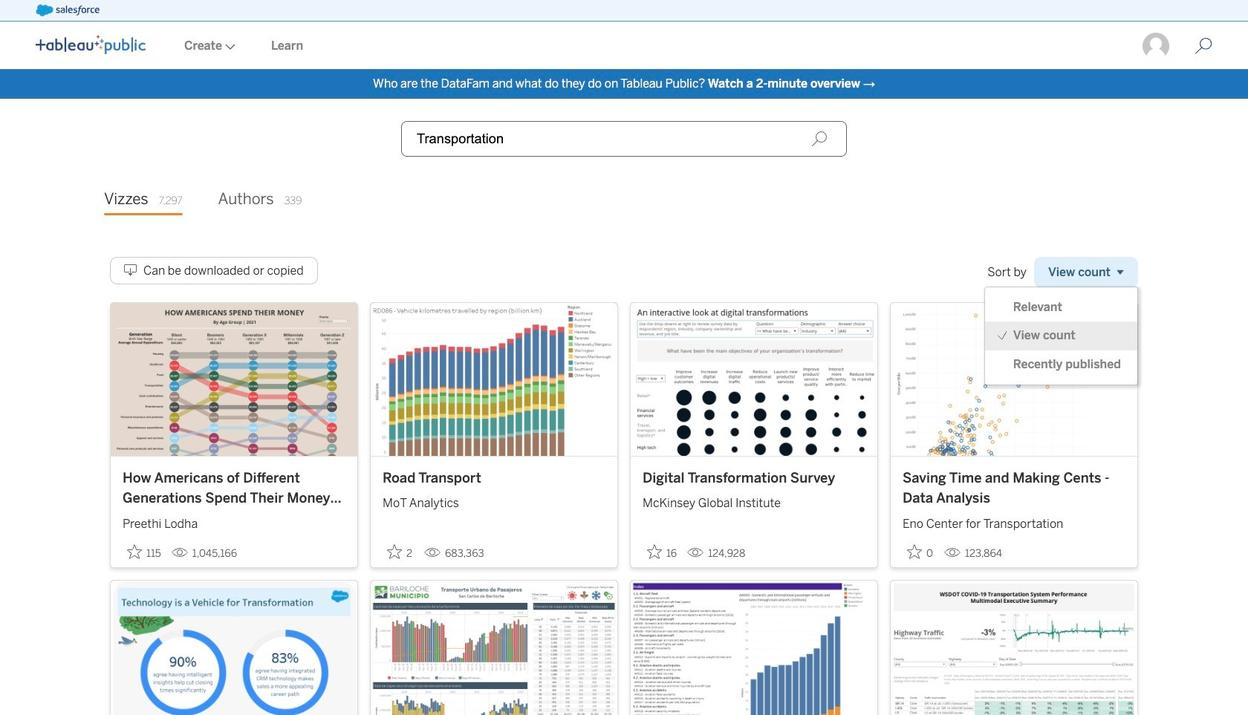 Task type: vqa. For each thing, say whether or not it's contained in the screenshot.
Connect to the data you need to visualize. Learn more
no



Task type: describe. For each thing, give the bounding box(es) containing it.
list options menu
[[985, 293, 1138, 379]]

1 add favorite button from the left
[[123, 540, 166, 565]]

search image
[[812, 131, 828, 147]]

4 add favorite button from the left
[[903, 540, 939, 565]]

add favorite image for 1st add favorite button
[[127, 544, 142, 559]]

ruby.anderson5854 image
[[1141, 31, 1171, 61]]

create image
[[222, 44, 236, 50]]

logo image
[[36, 35, 146, 54]]

go to search image
[[1177, 37, 1231, 55]]



Task type: locate. For each thing, give the bounding box(es) containing it.
salesforce logo image
[[36, 4, 99, 16]]

3 add favorite image from the left
[[647, 544, 662, 559]]

Add Favorite button
[[123, 540, 166, 565], [383, 540, 418, 565], [643, 540, 682, 565], [903, 540, 939, 565]]

add favorite image for 1st add favorite button from right
[[907, 544, 922, 559]]

add favorite image for second add favorite button from right
[[647, 544, 662, 559]]

4 add favorite image from the left
[[907, 544, 922, 559]]

add favorite image
[[127, 544, 142, 559], [387, 544, 402, 559], [647, 544, 662, 559], [907, 544, 922, 559]]

2 add favorite button from the left
[[383, 540, 418, 565]]

2 add favorite image from the left
[[387, 544, 402, 559]]

Search input field
[[401, 121, 847, 157]]

workbook thumbnail image
[[111, 303, 357, 456], [371, 303, 618, 456], [631, 303, 878, 456], [891, 303, 1138, 456], [111, 581, 357, 716], [371, 581, 618, 716], [631, 581, 878, 716], [891, 581, 1138, 716]]

3 add favorite button from the left
[[643, 540, 682, 565]]

add favorite image for third add favorite button from the right
[[387, 544, 402, 559]]

1 add favorite image from the left
[[127, 544, 142, 559]]



